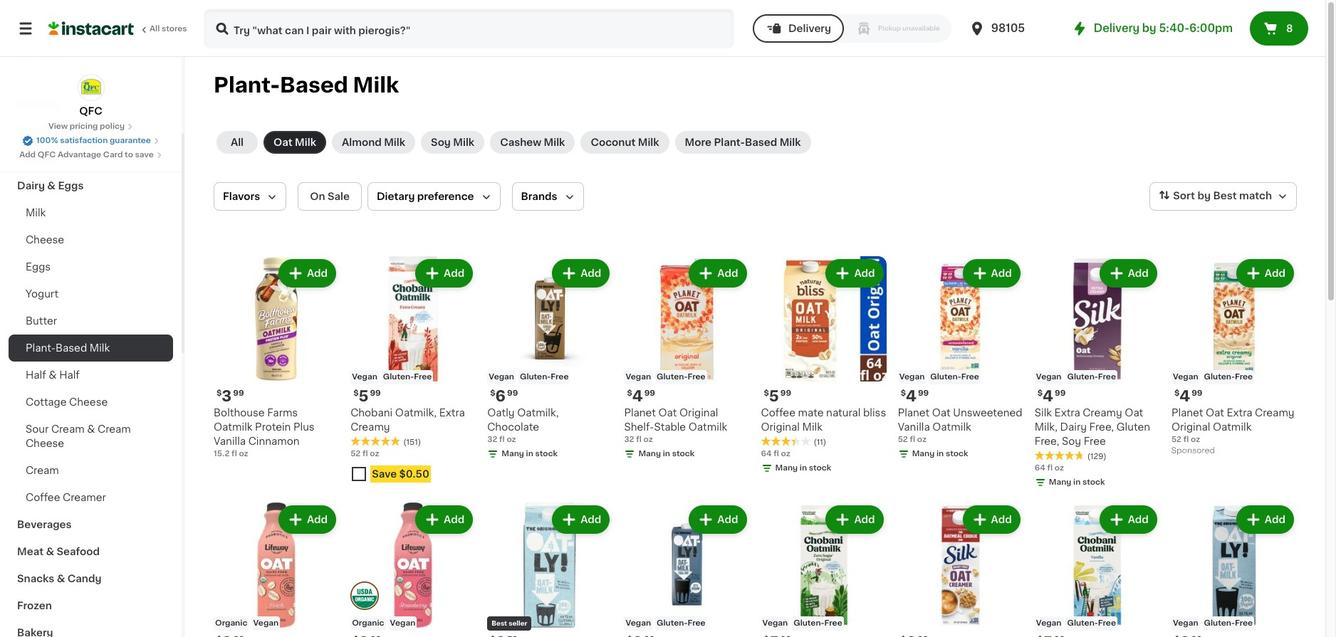 Task type: describe. For each thing, give the bounding box(es) containing it.
coffee for coffee mate natural bliss original milk
[[761, 408, 796, 418]]

unsweetened
[[953, 408, 1023, 418]]

99 for chobani oatmilk, extra creamy
[[370, 390, 381, 398]]

extra for planet oat extra creamy original oatmilk 52 fl oz
[[1227, 408, 1253, 418]]

more plant-based milk link
[[675, 131, 811, 154]]

$ for coffee mate natural bliss original milk
[[764, 390, 769, 398]]

flavors
[[223, 192, 260, 202]]

snacks & candy link
[[9, 566, 173, 593]]

52 inside the planet oat unsweetened vanilla oatmilk 52 fl oz
[[898, 436, 908, 444]]

(151)
[[403, 439, 421, 447]]

stable
[[654, 423, 686, 433]]

100% satisfaction guarantee button
[[22, 133, 160, 147]]

milk inside coconut milk link
[[638, 138, 659, 147]]

sour
[[26, 425, 49, 435]]

policy
[[100, 123, 125, 130]]

oat for oatmilk
[[932, 408, 951, 418]]

more
[[685, 138, 712, 147]]

bolthouse farms oatmilk protein plus vanilla cinnamon 15.2 fl oz
[[214, 408, 315, 458]]

0 vertical spatial based
[[280, 75, 348, 95]]

oatmilk inside planet oat extra creamy original oatmilk 52 fl oz
[[1213, 423, 1252, 433]]

3
[[222, 389, 232, 404]]

stock for stable
[[672, 450, 695, 458]]

all for all stores
[[150, 25, 160, 33]]

view pricing policy
[[48, 123, 125, 130]]

fl inside oatly oatmilk, chocolate 32 fl oz
[[499, 436, 505, 444]]

chocolate
[[488, 423, 539, 433]]

$ 4 99 for planet oat original shelf-stable oatmilk
[[627, 389, 655, 404]]

save
[[372, 470, 397, 480]]

stock down (129)
[[1083, 479, 1105, 487]]

milk inside more plant-based milk link
[[780, 138, 801, 147]]

cottage cheese
[[26, 398, 108, 408]]

butter link
[[9, 308, 173, 335]]

$ 5 99 for coffee
[[764, 389, 792, 404]]

0 vertical spatial qfc
[[79, 106, 102, 116]]

bliss
[[864, 408, 887, 418]]

fl inside planet oat original shelf-stable oatmilk 32 fl oz
[[636, 436, 642, 444]]

butter
[[26, 316, 57, 326]]

$ for planet oat extra creamy original oatmilk
[[1175, 390, 1180, 398]]

satisfaction
[[60, 137, 108, 145]]

cinnamon
[[248, 437, 300, 447]]

cashew
[[500, 138, 542, 147]]

beverages link
[[9, 512, 173, 539]]

milk inside "cashew milk" link
[[544, 138, 565, 147]]

8 button
[[1250, 11, 1309, 46]]

vanilla inside bolthouse farms oatmilk protein plus vanilla cinnamon 15.2 fl oz
[[214, 437, 246, 447]]

fl inside bolthouse farms oatmilk protein plus vanilla cinnamon 15.2 fl oz
[[232, 450, 237, 458]]

(129)
[[1088, 453, 1107, 461]]

eggs link
[[9, 254, 173, 281]]

oatmilk inside bolthouse farms oatmilk protein plus vanilla cinnamon 15.2 fl oz
[[214, 423, 253, 433]]

beverages
[[17, 520, 72, 530]]

half & half link
[[9, 362, 173, 389]]

shelf-
[[624, 423, 654, 433]]

oz inside bolthouse farms oatmilk protein plus vanilla cinnamon 15.2 fl oz
[[239, 450, 248, 458]]

milk inside soy milk link
[[453, 138, 475, 147]]

based inside more plant-based milk link
[[745, 138, 778, 147]]

100%
[[36, 137, 58, 145]]

oat milk link
[[264, 131, 326, 154]]

oatmilk, for extra
[[395, 408, 437, 418]]

best match
[[1214, 191, 1272, 201]]

planet for planet oat unsweetened vanilla oatmilk
[[898, 408, 930, 418]]

plus
[[294, 423, 315, 433]]

oat for original
[[1206, 408, 1225, 418]]

recipes link
[[9, 91, 173, 118]]

many in stock for stable
[[639, 450, 695, 458]]

creamy for chobani oatmilk, extra creamy
[[351, 423, 390, 433]]

sort by
[[1174, 191, 1211, 201]]

many in stock for oatmilk
[[912, 450, 969, 458]]

0 vertical spatial dairy
[[17, 181, 45, 191]]

in for oatmilk
[[937, 450, 944, 458]]

milk inside almond milk link
[[384, 138, 405, 147]]

$ 4 99 for planet oat extra creamy original oatmilk
[[1175, 389, 1203, 404]]

0 vertical spatial free,
[[1090, 423, 1115, 433]]

many in stock down (129)
[[1049, 479, 1105, 487]]

99 for silk extra creamy oat milk, dairy free, gluten free, soy free
[[1055, 390, 1066, 398]]

1 half from the left
[[26, 370, 46, 380]]

produce
[[17, 154, 61, 164]]

delivery for delivery
[[789, 24, 832, 33]]

natural
[[827, 408, 861, 418]]

item badge image
[[351, 582, 379, 611]]

oatmilk inside planet oat original shelf-stable oatmilk 32 fl oz
[[689, 423, 728, 433]]

recipes
[[17, 100, 59, 110]]

many down milk,
[[1049, 479, 1072, 487]]

match
[[1240, 191, 1272, 201]]

yogurt link
[[9, 281, 173, 308]]

milk link
[[9, 199, 173, 227]]

$ 6 99
[[490, 389, 518, 404]]

1 horizontal spatial plant-
[[214, 75, 280, 95]]

cheese inside sour cream & cream cheese
[[26, 439, 64, 449]]

99 for planet oat extra creamy original oatmilk
[[1192, 390, 1203, 398]]

creamy for planet oat extra creamy original oatmilk 52 fl oz
[[1255, 408, 1295, 418]]

oz inside oatly oatmilk, chocolate 32 fl oz
[[507, 436, 516, 444]]

sour cream & cream cheese link
[[9, 416, 173, 457]]

4 for planet oat unsweetened vanilla oatmilk
[[906, 389, 917, 404]]

creamy inside silk extra creamy oat milk, dairy free, gluten free, soy free
[[1083, 408, 1123, 418]]

plant-based milk link
[[9, 335, 173, 362]]

oatly
[[488, 408, 515, 418]]

many for stable
[[639, 450, 661, 458]]

farms
[[267, 408, 298, 418]]

$ for oatly oatmilk, chocolate
[[490, 390, 496, 398]]

2 organic vegan from the left
[[352, 620, 416, 628]]

2 organic from the left
[[352, 620, 384, 628]]

1 organic vegan from the left
[[215, 620, 279, 628]]

almond milk
[[342, 138, 405, 147]]

cream down cottage cheese link
[[98, 425, 131, 435]]

cottage cheese link
[[9, 389, 173, 416]]

2 half from the left
[[59, 370, 80, 380]]

dietary preference
[[377, 192, 474, 202]]

$ 4 99 for silk extra creamy oat milk, dairy free, gluten free, soy free
[[1038, 389, 1066, 404]]

best seller button
[[488, 503, 613, 638]]

cream down cottage cheese
[[51, 425, 85, 435]]

delivery for delivery by 5:40-6:00pm
[[1094, 23, 1140, 33]]

many for fl
[[502, 450, 524, 458]]

view
[[48, 123, 68, 130]]

sort
[[1174, 191, 1196, 201]]

52 inside planet oat extra creamy original oatmilk 52 fl oz
[[1172, 436, 1182, 444]]

all stores
[[150, 25, 187, 33]]

0 vertical spatial cheese
[[26, 235, 64, 245]]

coconut milk
[[591, 138, 659, 147]]

0 horizontal spatial 52
[[351, 450, 361, 458]]

$ for chobani oatmilk, extra creamy
[[353, 390, 359, 398]]

many in stock for fl
[[502, 450, 558, 458]]

soy milk
[[431, 138, 475, 147]]

chobani oatmilk, extra creamy
[[351, 408, 465, 433]]

many down coffee mate natural bliss original milk at the bottom of page
[[776, 465, 798, 472]]

free inside the product group
[[551, 373, 569, 381]]

& for half
[[49, 370, 57, 380]]

99 for oatly oatmilk, chocolate
[[507, 390, 518, 398]]

cottage
[[26, 398, 67, 408]]

on sale button
[[298, 182, 362, 211]]

add qfc advantage card to save
[[19, 151, 154, 159]]

mate
[[798, 408, 824, 418]]

silk extra creamy oat milk, dairy free, gluten free, soy free
[[1035, 408, 1151, 447]]

cashew milk link
[[490, 131, 575, 154]]

0 horizontal spatial eggs
[[26, 262, 51, 272]]

half & half
[[26, 370, 80, 380]]

2 horizontal spatial plant-
[[714, 138, 745, 147]]

meat & seafood
[[17, 547, 100, 557]]

stores
[[162, 25, 187, 33]]

product group containing 6
[[488, 256, 613, 463]]

by for delivery
[[1143, 23, 1157, 33]]

seller
[[509, 621, 528, 627]]

original inside planet oat original shelf-stable oatmilk 32 fl oz
[[680, 408, 719, 418]]

1 organic from the left
[[215, 620, 248, 628]]

flavors button
[[214, 182, 287, 211]]

1 vertical spatial cheese
[[69, 398, 108, 408]]

fl inside the planet oat unsweetened vanilla oatmilk 52 fl oz
[[910, 436, 916, 444]]

coconut
[[591, 138, 636, 147]]

in down silk extra creamy oat milk, dairy free, gluten free, soy free
[[1074, 479, 1081, 487]]

view pricing policy link
[[48, 121, 133, 133]]

stock for oatmilk
[[946, 450, 969, 458]]

& for candy
[[57, 574, 65, 584]]

oz inside planet oat extra creamy original oatmilk 52 fl oz
[[1191, 436, 1201, 444]]

to
[[125, 151, 133, 159]]

save $0.50 button
[[351, 463, 476, 489]]

soy milk link
[[421, 131, 485, 154]]

99 for planet oat unsweetened vanilla oatmilk
[[918, 390, 929, 398]]

$ for planet oat original shelf-stable oatmilk
[[627, 390, 632, 398]]

meat & seafood link
[[9, 539, 173, 566]]

advantage
[[58, 151, 101, 159]]

52 fl oz
[[351, 450, 379, 458]]

bolthouse
[[214, 408, 265, 418]]



Task type: locate. For each thing, give the bounding box(es) containing it.
extra inside silk extra creamy oat milk, dairy free, gluten free, soy free
[[1055, 408, 1081, 418]]

1 horizontal spatial best
[[1214, 191, 1237, 201]]

5
[[359, 389, 369, 404], [769, 389, 779, 404]]

1 vertical spatial eggs
[[26, 262, 51, 272]]

original up the stable
[[680, 408, 719, 418]]

original up sponsored badge image
[[1172, 423, 1211, 433]]

planet for planet oat original shelf-stable oatmilk
[[624, 408, 656, 418]]

0 horizontal spatial delivery
[[789, 24, 832, 33]]

0 horizontal spatial plant-
[[26, 343, 55, 353]]

0 horizontal spatial all
[[150, 25, 160, 33]]

1 vertical spatial plant-based milk
[[26, 343, 110, 353]]

fl
[[499, 436, 505, 444], [636, 436, 642, 444], [910, 436, 916, 444], [1184, 436, 1189, 444], [232, 450, 237, 458], [363, 450, 368, 458], [774, 450, 779, 458], [1048, 465, 1053, 472]]

silk
[[1035, 408, 1052, 418]]

1 horizontal spatial creamy
[[1083, 408, 1123, 418]]

0 vertical spatial plant-based milk
[[214, 75, 399, 95]]

0 vertical spatial by
[[1143, 23, 1157, 33]]

oatmilk down unsweetened
[[933, 423, 972, 433]]

99 for planet oat original shelf-stable oatmilk
[[645, 390, 655, 398]]

1 $ from the left
[[217, 390, 222, 398]]

$ up shelf-
[[627, 390, 632, 398]]

1 horizontal spatial by
[[1198, 191, 1211, 201]]

milk inside coffee mate natural bliss original milk
[[803, 423, 823, 433]]

all for all
[[231, 138, 244, 147]]

1 99 from the left
[[233, 390, 244, 398]]

0 vertical spatial all
[[150, 25, 160, 33]]

2 $ 5 99 from the left
[[764, 389, 792, 404]]

lists link
[[9, 40, 173, 68]]

best for best seller
[[492, 621, 507, 627]]

2 32 from the left
[[624, 436, 634, 444]]

0 horizontal spatial creamy
[[351, 423, 390, 433]]

0 horizontal spatial dairy
[[17, 181, 45, 191]]

based up oat milk
[[280, 75, 348, 95]]

2 4 from the left
[[906, 389, 917, 404]]

planet oat extra creamy original oatmilk 52 fl oz
[[1172, 408, 1295, 444]]

$ up the silk
[[1038, 390, 1043, 398]]

best inside button
[[492, 621, 507, 627]]

organic vegan
[[215, 620, 279, 628], [352, 620, 416, 628]]

1 oatmilk from the left
[[214, 423, 253, 433]]

3 99 from the left
[[507, 390, 518, 398]]

2 horizontal spatial planet
[[1172, 408, 1204, 418]]

oz
[[507, 436, 516, 444], [644, 436, 653, 444], [918, 436, 927, 444], [1191, 436, 1201, 444], [239, 450, 248, 458], [370, 450, 379, 458], [781, 450, 791, 458], [1055, 465, 1064, 472]]

1 horizontal spatial dairy
[[1061, 423, 1087, 433]]

1 horizontal spatial original
[[761, 423, 800, 433]]

chobani
[[351, 408, 393, 418]]

99 inside $ 3 99
[[233, 390, 244, 398]]

half up the cottage
[[26, 370, 46, 380]]

oat inside planet oat original shelf-stable oatmilk 32 fl oz
[[659, 408, 677, 418]]

meat
[[17, 547, 43, 557]]

99 up milk,
[[1055, 390, 1066, 398]]

(11)
[[814, 439, 827, 447]]

2 horizontal spatial extra
[[1227, 408, 1253, 418]]

1 vertical spatial all
[[231, 138, 244, 147]]

1 horizontal spatial delivery
[[1094, 23, 1140, 33]]

cheese down half & half link
[[69, 398, 108, 408]]

coffee inside 'link'
[[26, 493, 60, 503]]

$ up the 'chobani'
[[353, 390, 359, 398]]

dairy & eggs
[[17, 181, 84, 191]]

oat right the all link
[[274, 138, 293, 147]]

vanilla inside the planet oat unsweetened vanilla oatmilk 52 fl oz
[[898, 423, 930, 433]]

4 $ from the left
[[627, 390, 632, 398]]

$ 3 99
[[217, 389, 244, 404]]

cheese down sour
[[26, 439, 64, 449]]

4
[[632, 389, 643, 404], [906, 389, 917, 404], [1043, 389, 1054, 404], [1180, 389, 1191, 404]]

2 vertical spatial based
[[55, 343, 87, 353]]

oatmilk up sponsored badge image
[[1213, 423, 1252, 433]]

4 for planet oat original shelf-stable oatmilk
[[632, 389, 643, 404]]

qfc down 100%
[[38, 151, 56, 159]]

gluten- inside the product group
[[520, 373, 551, 381]]

0 horizontal spatial original
[[680, 408, 719, 418]]

1 oatmilk, from the left
[[395, 408, 437, 418]]

plant- up the all link
[[214, 75, 280, 95]]

Search field
[[205, 10, 733, 47]]

$ up bolthouse
[[217, 390, 222, 398]]

qfc up 'view pricing policy' link
[[79, 106, 102, 116]]

$ 4 99 up the silk
[[1038, 389, 1066, 404]]

$ 4 99 up planet oat extra creamy original oatmilk 52 fl oz
[[1175, 389, 1203, 404]]

coconut milk link
[[581, 131, 669, 154]]

in for stable
[[663, 450, 670, 458]]

6 $ from the left
[[901, 390, 906, 398]]

5 up coffee mate natural bliss original milk at the bottom of page
[[769, 389, 779, 404]]

cheese up eggs link
[[26, 235, 64, 245]]

1 horizontal spatial 32
[[624, 436, 634, 444]]

free,
[[1090, 423, 1115, 433], [1035, 437, 1060, 447]]

1 horizontal spatial oatmilk,
[[517, 408, 559, 418]]

2 extra from the left
[[1055, 408, 1081, 418]]

0 horizontal spatial oatmilk,
[[395, 408, 437, 418]]

2 oatmilk, from the left
[[517, 408, 559, 418]]

dietary
[[377, 192, 415, 202]]

6 99 from the left
[[918, 390, 929, 398]]

oat up gluten
[[1125, 408, 1144, 418]]

half up cottage cheese
[[59, 370, 80, 380]]

4 up shelf-
[[632, 389, 643, 404]]

$ inside $ 3 99
[[217, 390, 222, 398]]

sale
[[328, 192, 350, 202]]

0 horizontal spatial free,
[[1035, 437, 1060, 447]]

vegan gluten-free inside the product group
[[489, 373, 569, 381]]

eggs down advantage
[[58, 181, 84, 191]]

oatmilk, up (151) in the left bottom of the page
[[395, 408, 437, 418]]

organic
[[215, 620, 248, 628], [352, 620, 384, 628]]

candy
[[68, 574, 102, 584]]

4 $ 4 99 from the left
[[1175, 389, 1203, 404]]

1 horizontal spatial 5
[[769, 389, 779, 404]]

0 horizontal spatial planet
[[624, 408, 656, 418]]

0 horizontal spatial based
[[55, 343, 87, 353]]

more plant-based milk
[[685, 138, 801, 147]]

32 down chocolate
[[488, 436, 498, 444]]

1 5 from the left
[[359, 389, 369, 404]]

snacks & candy
[[17, 574, 102, 584]]

best left match
[[1214, 191, 1237, 201]]

4 4 from the left
[[1180, 389, 1191, 404]]

& inside sour cream & cream cheese
[[87, 425, 95, 435]]

cream up coffee creamer
[[26, 466, 59, 476]]

64 fl oz down milk,
[[1035, 465, 1064, 472]]

coffee mate natural bliss original milk
[[761, 408, 887, 433]]

oatmilk, inside oatly oatmilk, chocolate 32 fl oz
[[517, 408, 559, 418]]

in for fl
[[526, 450, 534, 458]]

all stores link
[[48, 9, 188, 48]]

planet up sponsored badge image
[[1172, 408, 1204, 418]]

1 $ 4 99 from the left
[[627, 389, 655, 404]]

many down chocolate
[[502, 450, 524, 458]]

0 horizontal spatial by
[[1143, 23, 1157, 33]]

coffee for coffee creamer
[[26, 493, 60, 503]]

in down coffee mate natural bliss original milk at the bottom of page
[[800, 465, 807, 472]]

$ up the planet oat unsweetened vanilla oatmilk 52 fl oz
[[901, 390, 906, 398]]

dietary preference button
[[368, 182, 501, 211]]

vanilla
[[898, 423, 930, 433], [214, 437, 246, 447]]

best for best match
[[1214, 191, 1237, 201]]

dairy down "produce"
[[17, 181, 45, 191]]

original down mate
[[761, 423, 800, 433]]

$ up oatly at the bottom of page
[[490, 390, 496, 398]]

$ up sponsored badge image
[[1175, 390, 1180, 398]]

cream link
[[9, 457, 173, 484]]

0 vertical spatial 64
[[761, 450, 772, 458]]

99 right 6
[[507, 390, 518, 398]]

add button
[[280, 261, 335, 286], [417, 261, 472, 286], [554, 261, 609, 286], [691, 261, 746, 286], [827, 261, 883, 286], [964, 261, 1019, 286], [1101, 261, 1156, 286], [1238, 261, 1293, 286], [280, 507, 335, 533], [417, 507, 472, 533], [554, 507, 609, 533], [691, 507, 746, 533], [827, 507, 883, 533], [964, 507, 1019, 533], [1101, 507, 1156, 533], [1238, 507, 1293, 533]]

dairy right milk,
[[1061, 423, 1087, 433]]

vegan gluten-free
[[352, 373, 432, 381], [489, 373, 569, 381], [626, 373, 706, 381], [900, 373, 980, 381], [1036, 373, 1116, 381], [1173, 373, 1253, 381], [626, 620, 706, 628], [763, 620, 843, 628], [1036, 620, 1116, 628], [1173, 620, 1253, 628]]

& down "produce"
[[47, 181, 56, 191]]

best seller
[[492, 621, 528, 627]]

1 vertical spatial qfc
[[38, 151, 56, 159]]

service type group
[[753, 14, 952, 43]]

lists
[[40, 49, 64, 59]]

1 extra from the left
[[439, 408, 465, 418]]

99 up shelf-
[[645, 390, 655, 398]]

creamy inside chobani oatmilk, extra creamy
[[351, 423, 390, 433]]

64 for 4
[[1035, 465, 1046, 472]]

original for planet
[[1172, 423, 1211, 433]]

1 vertical spatial based
[[745, 138, 778, 147]]

0 vertical spatial plant-
[[214, 75, 280, 95]]

2 99 from the left
[[370, 390, 381, 398]]

4 99 from the left
[[645, 390, 655, 398]]

many in stock down the planet oat unsweetened vanilla oatmilk 52 fl oz
[[912, 450, 969, 458]]

64 down milk,
[[1035, 465, 1046, 472]]

4 oatmilk from the left
[[1213, 423, 1252, 433]]

qfc logo image
[[77, 74, 104, 101]]

creamy inside planet oat extra creamy original oatmilk 52 fl oz
[[1255, 408, 1295, 418]]

4 for planet oat extra creamy original oatmilk
[[1180, 389, 1191, 404]]

1 horizontal spatial free,
[[1090, 423, 1115, 433]]

100% satisfaction guarantee
[[36, 137, 151, 145]]

& right meat at left
[[46, 547, 54, 557]]

0 vertical spatial 64 fl oz
[[761, 450, 791, 458]]

2 5 from the left
[[769, 389, 779, 404]]

99 for bolthouse farms oatmilk protein plus vanilla cinnamon
[[233, 390, 244, 398]]

free inside silk extra creamy oat milk, dairy free, gluten free, soy free
[[1084, 437, 1106, 447]]

1 vertical spatial free,
[[1035, 437, 1060, 447]]

& up the cottage
[[49, 370, 57, 380]]

1 vertical spatial 64 fl oz
[[1035, 465, 1064, 472]]

5 for chobani
[[359, 389, 369, 404]]

save
[[135, 151, 154, 159]]

0 vertical spatial best
[[1214, 191, 1237, 201]]

$ for silk extra creamy oat milk, dairy free, gluten free, soy free
[[1038, 390, 1043, 398]]

by left 5:40-
[[1143, 23, 1157, 33]]

original for coffee
[[761, 423, 800, 433]]

0 horizontal spatial $ 5 99
[[353, 389, 381, 404]]

7 $ from the left
[[1038, 390, 1043, 398]]

8 $ from the left
[[1175, 390, 1180, 398]]

cream inside cream link
[[26, 466, 59, 476]]

5 99 from the left
[[781, 390, 792, 398]]

based up half & half
[[55, 343, 87, 353]]

0 horizontal spatial coffee
[[26, 493, 60, 503]]

1 horizontal spatial qfc
[[79, 106, 102, 116]]

pricing
[[70, 123, 98, 130]]

cream
[[51, 425, 85, 435], [98, 425, 131, 435], [26, 466, 59, 476]]

coffee left mate
[[761, 408, 796, 418]]

all inside the all link
[[231, 138, 244, 147]]

milk inside plant-based milk link
[[90, 343, 110, 353]]

extra
[[439, 408, 465, 418], [1055, 408, 1081, 418], [1227, 408, 1253, 418]]

original
[[680, 408, 719, 418], [761, 423, 800, 433], [1172, 423, 1211, 433]]

64 fl oz
[[761, 450, 791, 458], [1035, 465, 1064, 472]]

2 vertical spatial cheese
[[26, 439, 64, 449]]

5 $ from the left
[[764, 390, 769, 398]]

0 horizontal spatial plant-based milk
[[26, 343, 110, 353]]

0 vertical spatial eggs
[[58, 181, 84, 191]]

stock for fl
[[535, 450, 558, 458]]

0 horizontal spatial 64
[[761, 450, 772, 458]]

oz inside the planet oat unsweetened vanilla oatmilk 52 fl oz
[[918, 436, 927, 444]]

seafood
[[57, 547, 100, 557]]

0 horizontal spatial 64 fl oz
[[761, 450, 791, 458]]

oatmilk, inside chobani oatmilk, extra creamy
[[395, 408, 437, 418]]

1 vertical spatial dairy
[[1061, 423, 1087, 433]]

$ 5 99 up the 'chobani'
[[353, 389, 381, 404]]

2 horizontal spatial based
[[745, 138, 778, 147]]

5 up the 'chobani'
[[359, 389, 369, 404]]

0 horizontal spatial qfc
[[38, 151, 56, 159]]

0 vertical spatial coffee
[[761, 408, 796, 418]]

4 up sponsored badge image
[[1180, 389, 1191, 404]]

1 horizontal spatial soy
[[1062, 437, 1082, 447]]

in down the stable
[[663, 450, 670, 458]]

free, down milk,
[[1035, 437, 1060, 447]]

& for seafood
[[46, 547, 54, 557]]

52
[[898, 436, 908, 444], [1172, 436, 1182, 444], [351, 450, 361, 458]]

oatmilk down bolthouse
[[214, 423, 253, 433]]

cheese
[[26, 235, 64, 245], [69, 398, 108, 408], [26, 439, 64, 449]]

1 horizontal spatial eggs
[[58, 181, 84, 191]]

best
[[1214, 191, 1237, 201], [492, 621, 507, 627]]

64 fl oz for 4
[[1035, 465, 1064, 472]]

planet inside planet oat extra creamy original oatmilk 52 fl oz
[[1172, 408, 1204, 418]]

extra for chobani oatmilk, extra creamy
[[439, 408, 465, 418]]

dairy & eggs link
[[9, 172, 173, 199]]

$ 5 99 up coffee mate natural bliss original milk at the bottom of page
[[764, 389, 792, 404]]

64 fl oz down coffee mate natural bliss original milk at the bottom of page
[[761, 450, 791, 458]]

oat up sponsored badge image
[[1206, 408, 1225, 418]]

1 vertical spatial soy
[[1062, 437, 1082, 447]]

& down cottage cheese link
[[87, 425, 95, 435]]

many down the planet oat unsweetened vanilla oatmilk 52 fl oz
[[912, 450, 935, 458]]

0 horizontal spatial soy
[[431, 138, 451, 147]]

vegan
[[352, 373, 378, 381], [489, 373, 514, 381], [626, 373, 651, 381], [900, 373, 925, 381], [1036, 373, 1062, 381], [1173, 373, 1199, 381], [253, 620, 279, 628], [390, 620, 416, 628], [626, 620, 651, 628], [763, 620, 788, 628], [1036, 620, 1062, 628], [1173, 620, 1199, 628]]

1 $ 5 99 from the left
[[353, 389, 381, 404]]

1 horizontal spatial vanilla
[[898, 423, 930, 433]]

6:00pm
[[1190, 23, 1233, 33]]

brands button
[[512, 182, 584, 211]]

1 horizontal spatial 52
[[898, 436, 908, 444]]

oatmilk right the stable
[[689, 423, 728, 433]]

fl inside planet oat extra creamy original oatmilk 52 fl oz
[[1184, 436, 1189, 444]]

plant-based milk up half & half
[[26, 343, 110, 353]]

eggs
[[58, 181, 84, 191], [26, 262, 51, 272]]

99 right 3
[[233, 390, 244, 398]]

1 32 from the left
[[488, 436, 498, 444]]

brands
[[521, 192, 558, 202]]

many in stock down oatly oatmilk, chocolate 32 fl oz
[[502, 450, 558, 458]]

gluten
[[1117, 423, 1151, 433]]

64 down coffee mate natural bliss original milk at the bottom of page
[[761, 450, 772, 458]]

2 horizontal spatial 52
[[1172, 436, 1182, 444]]

99 inside $ 6 99
[[507, 390, 518, 398]]

0 horizontal spatial 5
[[359, 389, 369, 404]]

plant-based milk up oat milk
[[214, 75, 399, 95]]

1 planet from the left
[[624, 408, 656, 418]]

& left candy in the bottom left of the page
[[57, 574, 65, 584]]

almond milk link
[[332, 131, 415, 154]]

extra inside planet oat extra creamy original oatmilk 52 fl oz
[[1227, 408, 1253, 418]]

oz inside planet oat original shelf-stable oatmilk 32 fl oz
[[644, 436, 653, 444]]

sour cream & cream cheese
[[26, 425, 131, 449]]

1 vertical spatial 64
[[1035, 465, 1046, 472]]

0 horizontal spatial 32
[[488, 436, 498, 444]]

$ 4 99 up shelf-
[[627, 389, 655, 404]]

& for eggs
[[47, 181, 56, 191]]

based inside plant-based milk link
[[55, 343, 87, 353]]

99 up the planet oat unsweetened vanilla oatmilk 52 fl oz
[[918, 390, 929, 398]]

coffee creamer link
[[9, 484, 173, 512]]

1 vertical spatial by
[[1198, 191, 1211, 201]]

on sale
[[310, 192, 350, 202]]

1 vertical spatial plant-
[[714, 138, 745, 147]]

oatmilk, up chocolate
[[517, 408, 559, 418]]

all up flavors
[[231, 138, 244, 147]]

1 horizontal spatial 64 fl oz
[[1035, 465, 1064, 472]]

1 horizontal spatial organic vegan
[[352, 620, 416, 628]]

1 horizontal spatial based
[[280, 75, 348, 95]]

original inside coffee mate natural bliss original milk
[[761, 423, 800, 433]]

extra inside chobani oatmilk, extra creamy
[[439, 408, 465, 418]]

delivery inside button
[[789, 24, 832, 33]]

3 4 from the left
[[1043, 389, 1054, 404]]

1 horizontal spatial planet
[[898, 408, 930, 418]]

by right sort
[[1198, 191, 1211, 201]]

1 horizontal spatial all
[[231, 138, 244, 147]]

product group
[[214, 256, 339, 460], [351, 256, 476, 489], [488, 256, 613, 463], [624, 256, 750, 463], [761, 256, 887, 477], [898, 256, 1024, 463], [1035, 256, 1161, 492], [1172, 256, 1297, 459], [214, 503, 339, 638], [351, 503, 476, 638], [488, 503, 613, 638], [624, 503, 750, 638], [761, 503, 887, 638], [898, 503, 1024, 638], [1035, 503, 1161, 638], [1172, 503, 1297, 638]]

3 oatmilk from the left
[[933, 423, 972, 433]]

sponsored badge image
[[1172, 447, 1215, 455]]

oatmilk, for chocolate
[[517, 408, 559, 418]]

2 planet from the left
[[898, 408, 930, 418]]

2 vertical spatial plant-
[[26, 343, 55, 353]]

planet up shelf-
[[624, 408, 656, 418]]

3 $ from the left
[[490, 390, 496, 398]]

milk inside 'oat milk' link
[[295, 138, 316, 147]]

planet inside planet oat original shelf-stable oatmilk 32 fl oz
[[624, 408, 656, 418]]

0 horizontal spatial best
[[492, 621, 507, 627]]

oat up the stable
[[659, 408, 677, 418]]

coffee inside coffee mate natural bliss original milk
[[761, 408, 796, 418]]

1 4 from the left
[[632, 389, 643, 404]]

3 $ 4 99 from the left
[[1038, 389, 1066, 404]]

all
[[150, 25, 160, 33], [231, 138, 244, 147]]

milk,
[[1035, 423, 1058, 433]]

4 up the silk
[[1043, 389, 1054, 404]]

delivery by 5:40-6:00pm
[[1094, 23, 1233, 33]]

99 up the 'chobani'
[[370, 390, 381, 398]]

None search field
[[204, 9, 735, 48]]

32 inside planet oat original shelf-stable oatmilk 32 fl oz
[[624, 436, 634, 444]]

many in stock down (11)
[[776, 465, 832, 472]]

98105
[[992, 23, 1025, 33]]

1 horizontal spatial $ 5 99
[[764, 389, 792, 404]]

plant- right more
[[714, 138, 745, 147]]

original inside planet oat extra creamy original oatmilk 52 fl oz
[[1172, 423, 1211, 433]]

frozen
[[17, 601, 52, 611]]

64 for 5
[[761, 450, 772, 458]]

1 horizontal spatial extra
[[1055, 408, 1081, 418]]

0 vertical spatial vanilla
[[898, 423, 930, 433]]

all left stores
[[150, 25, 160, 33]]

99 up planet oat extra creamy original oatmilk 52 fl oz
[[1192, 390, 1203, 398]]

$ 4 99 up the planet oat unsweetened vanilla oatmilk 52 fl oz
[[901, 389, 929, 404]]

2 horizontal spatial creamy
[[1255, 408, 1295, 418]]

99 up coffee mate natural bliss original milk at the bottom of page
[[781, 390, 792, 398]]

stock down planet oat original shelf-stable oatmilk 32 fl oz
[[672, 450, 695, 458]]

2 $ 4 99 from the left
[[901, 389, 929, 404]]

32
[[488, 436, 498, 444], [624, 436, 634, 444]]

0 vertical spatial soy
[[431, 138, 451, 147]]

yogurt
[[26, 289, 58, 299]]

0 horizontal spatial vanilla
[[214, 437, 246, 447]]

0 horizontal spatial half
[[26, 370, 46, 380]]

64 fl oz for 5
[[761, 450, 791, 458]]

qfc link
[[77, 74, 104, 118]]

soy inside silk extra creamy oat milk, dairy free, gluten free, soy free
[[1062, 437, 1082, 447]]

coffee up beverages
[[26, 493, 60, 503]]

0 horizontal spatial organic
[[215, 620, 248, 628]]

by inside "best match sort by" field
[[1198, 191, 1211, 201]]

99 for coffee mate natural bliss original milk
[[781, 390, 792, 398]]

product group containing 3
[[214, 256, 339, 460]]

oatmilk inside the planet oat unsweetened vanilla oatmilk 52 fl oz
[[933, 423, 972, 433]]

by for sort
[[1198, 191, 1211, 201]]

many for oatmilk
[[912, 450, 935, 458]]

oat left unsweetened
[[932, 408, 951, 418]]

1 vertical spatial vanilla
[[214, 437, 246, 447]]

2 oatmilk from the left
[[689, 423, 728, 433]]

0 horizontal spatial extra
[[439, 408, 465, 418]]

$ 5 99 for chobani
[[353, 389, 381, 404]]

1 horizontal spatial half
[[59, 370, 80, 380]]

3 planet from the left
[[1172, 408, 1204, 418]]

milk inside milk link
[[26, 208, 46, 218]]

almond
[[342, 138, 382, 147]]

dairy inside silk extra creamy oat milk, dairy free, gluten free, soy free
[[1061, 423, 1087, 433]]

1 vertical spatial coffee
[[26, 493, 60, 503]]

planet inside the planet oat unsweetened vanilla oatmilk 52 fl oz
[[898, 408, 930, 418]]

cheese link
[[9, 227, 173, 254]]

$ for bolthouse farms oatmilk protein plus vanilla cinnamon
[[217, 390, 222, 398]]

5 for coffee
[[769, 389, 779, 404]]

$ for planet oat unsweetened vanilla oatmilk
[[901, 390, 906, 398]]

8 99 from the left
[[1192, 390, 1203, 398]]

add qfc advantage card to save link
[[19, 150, 162, 161]]

8
[[1287, 24, 1294, 33]]

$ up coffee mate natural bliss original milk at the bottom of page
[[764, 390, 769, 398]]

oat inside silk extra creamy oat milk, dairy free, gluten free, soy free
[[1125, 408, 1144, 418]]

based right more
[[745, 138, 778, 147]]

$ 4 99 for planet oat unsweetened vanilla oatmilk
[[901, 389, 929, 404]]

1 vertical spatial best
[[492, 621, 507, 627]]

oat for stable
[[659, 408, 677, 418]]

preference
[[417, 192, 474, 202]]

oat inside the planet oat unsweetened vanilla oatmilk 52 fl oz
[[932, 408, 951, 418]]

planet right bliss
[[898, 408, 930, 418]]

3 extra from the left
[[1227, 408, 1253, 418]]

2 $ from the left
[[353, 390, 359, 398]]

1 horizontal spatial coffee
[[761, 408, 796, 418]]

instacart logo image
[[48, 20, 134, 37]]

by inside delivery by 5:40-6:00pm link
[[1143, 23, 1157, 33]]

stock down (11)
[[809, 465, 832, 472]]

&
[[47, 181, 56, 191], [49, 370, 57, 380], [87, 425, 95, 435], [46, 547, 54, 557], [57, 574, 65, 584]]

4 for silk extra creamy oat milk, dairy free, gluten free, soy free
[[1043, 389, 1054, 404]]

1 horizontal spatial plant-based milk
[[214, 75, 399, 95]]

1 horizontal spatial 64
[[1035, 465, 1046, 472]]

in down oatly oatmilk, chocolate 32 fl oz
[[526, 450, 534, 458]]

free, up (129)
[[1090, 423, 1115, 433]]

oat inside planet oat extra creamy original oatmilk 52 fl oz
[[1206, 408, 1225, 418]]

creamer
[[63, 493, 106, 503]]

2 horizontal spatial original
[[1172, 423, 1211, 433]]

delivery
[[1094, 23, 1140, 33], [789, 24, 832, 33]]

all inside all stores 'link'
[[150, 25, 160, 33]]

7 99 from the left
[[1055, 390, 1066, 398]]

$ inside $ 6 99
[[490, 390, 496, 398]]

save $0.50
[[372, 470, 430, 480]]

best left seller
[[492, 621, 507, 627]]

1 horizontal spatial organic
[[352, 620, 384, 628]]

stock down oatly oatmilk, chocolate 32 fl oz
[[535, 450, 558, 458]]

protein
[[255, 423, 291, 433]]

best inside field
[[1214, 191, 1237, 201]]

many down shelf-
[[639, 450, 661, 458]]

4 up the planet oat unsweetened vanilla oatmilk 52 fl oz
[[906, 389, 917, 404]]

Best match Sort by field
[[1150, 182, 1297, 211]]

32 inside oatly oatmilk, chocolate 32 fl oz
[[488, 436, 498, 444]]

plant- down butter
[[26, 343, 55, 353]]

32 down shelf-
[[624, 436, 634, 444]]

64
[[761, 450, 772, 458], [1035, 465, 1046, 472]]

0 horizontal spatial organic vegan
[[215, 620, 279, 628]]

$ 5 99
[[353, 389, 381, 404], [764, 389, 792, 404]]

eggs up yogurt
[[26, 262, 51, 272]]

frozen link
[[9, 593, 173, 620]]



Task type: vqa. For each thing, say whether or not it's contained in the screenshot.
52 fl oz
yes



